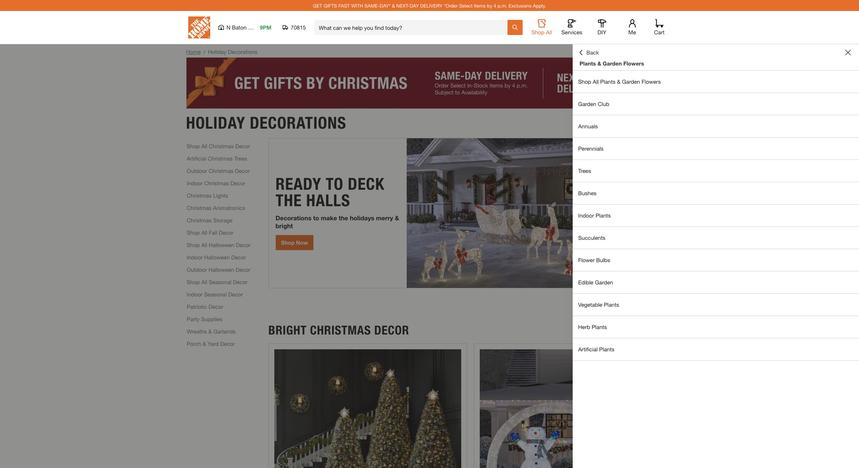 Task type: locate. For each thing, give the bounding box(es) containing it.
shop for shop all christmas decor
[[187, 143, 200, 149]]

flowers
[[624, 60, 645, 67], [642, 78, 661, 85]]

porch & yard decor
[[187, 340, 235, 347]]

1 vertical spatial outdoor
[[187, 266, 207, 273]]

back button
[[579, 49, 599, 56]]

all for shop all seasonal decor
[[201, 279, 207, 285]]

indoor seasonal decor
[[187, 291, 243, 297]]

decorations
[[228, 48, 258, 55], [250, 113, 347, 133], [276, 214, 312, 222]]

seasonal
[[209, 279, 232, 285], [204, 291, 227, 297]]

2 vertical spatial halloween
[[209, 266, 234, 273]]

halloween down shop all halloween decor link
[[204, 254, 230, 260]]

make
[[321, 214, 337, 222]]

2 outdoor from the top
[[187, 266, 207, 273]]

seasonal inside shop all seasonal decor link
[[209, 279, 232, 285]]

indoor
[[187, 180, 203, 186], [579, 212, 595, 219], [187, 254, 203, 260], [187, 291, 203, 297]]

artificial inside menu
[[579, 346, 598, 352]]

ready to deck the halls
[[276, 174, 385, 210]]

all inside shop all fall decor link
[[201, 229, 207, 236]]

indoor up patriotic
[[187, 291, 203, 297]]

1 vertical spatial seasonal
[[204, 291, 227, 297]]

plants down herb plants
[[600, 346, 615, 352]]

decor down 'outdoor halloween decor' link
[[233, 279, 248, 285]]

garden
[[603, 60, 622, 67], [622, 78, 641, 85], [579, 101, 597, 107], [595, 279, 614, 286]]

2 vertical spatial decorations
[[276, 214, 312, 222]]

decor down artificial christmas trees link
[[235, 167, 250, 174]]

decor inside 'link'
[[220, 340, 235, 347]]

edible garden
[[579, 279, 614, 286]]

all inside shop all christmas decor link
[[201, 143, 207, 149]]

0 horizontal spatial trees
[[234, 155, 247, 161]]

outdoor christmas decor link
[[187, 167, 250, 175]]

outdoor halloween decor link
[[187, 265, 251, 274]]

decor down garlands
[[220, 340, 235, 347]]

outdoor for outdoor christmas decor
[[187, 167, 207, 174]]

indoor plants
[[579, 212, 611, 219]]

patriotic
[[187, 303, 207, 310]]

halloween up "indoor halloween decor"
[[209, 241, 235, 248]]

shop all halloween decor
[[187, 241, 251, 248]]

/ inside home / holiday decorations
[[204, 49, 205, 55]]

1 vertical spatial /
[[650, 293, 652, 301]]

0 horizontal spatial artificial
[[187, 155, 206, 161]]

all left fall
[[201, 229, 207, 236]]

decorations to make the holidays  merry & bright
[[276, 214, 399, 229]]

1 vertical spatial artificial
[[579, 346, 598, 352]]

halls
[[306, 190, 351, 210]]

christmas down outdoor christmas decor link
[[204, 180, 229, 186]]

menu
[[573, 71, 860, 361]]

plants right herb
[[592, 324, 607, 330]]

1 outdoor from the top
[[187, 167, 207, 174]]

4
[[494, 3, 497, 8]]

diy button
[[592, 19, 613, 36]]

shop left now
[[281, 239, 295, 246]]

0 vertical spatial trees
[[234, 155, 247, 161]]

70815 button
[[283, 24, 306, 31]]

halloween for indoor
[[204, 254, 230, 260]]

holiday
[[208, 48, 227, 55], [186, 113, 246, 133]]

porch & yard decor link
[[187, 340, 235, 348]]

indoor for indoor seasonal decor
[[187, 291, 203, 297]]

outdoor inside 'outdoor halloween decor' link
[[187, 266, 207, 273]]

all for shop all christmas decor
[[201, 143, 207, 149]]

bushes
[[579, 190, 597, 196]]

herb plants
[[579, 324, 607, 330]]

trees down shop all christmas decor link
[[234, 155, 247, 161]]

all for shop all halloween decor
[[201, 241, 207, 248]]

all inside shop all seasonal decor link
[[201, 279, 207, 285]]

1 vertical spatial trees
[[579, 167, 592, 174]]

trees link
[[573, 160, 860, 182]]

delivery
[[421, 3, 443, 8]]

halloween inside shop all halloween decor link
[[209, 241, 235, 248]]

garden club link
[[573, 93, 860, 115]]

70815
[[291, 24, 306, 31]]

all for shop all plants & garden flowers
[[593, 78, 599, 85]]

1 vertical spatial decorations
[[250, 113, 347, 133]]

sponsored banner image
[[186, 57, 674, 109]]

1 vertical spatial flowers
[[642, 78, 661, 85]]

0 vertical spatial holiday
[[208, 48, 227, 55]]

indoor up outdoor halloween decor at the left bottom of page
[[187, 254, 203, 260]]

plants up succulents
[[596, 212, 611, 219]]

animatronics
[[213, 204, 245, 211]]

0 horizontal spatial /
[[204, 49, 205, 55]]

outdoor for outdoor halloween decor
[[187, 266, 207, 273]]

menu containing shop all plants & garden flowers
[[573, 71, 860, 361]]

all left 'services'
[[546, 29, 552, 35]]

day
[[410, 3, 419, 8]]

decor up "indoor halloween decor"
[[236, 241, 251, 248]]

1 horizontal spatial /
[[650, 293, 652, 301]]

1 horizontal spatial trees
[[579, 167, 592, 174]]

image for ready to deck the halls image
[[407, 138, 673, 288]]

all inside the 'shop all' button
[[546, 29, 552, 35]]

to
[[313, 214, 319, 222]]

shop inside menu
[[579, 78, 592, 85]]

shop left fall
[[187, 229, 200, 236]]

trees inside artificial christmas trees link
[[234, 155, 247, 161]]

decor down storage
[[219, 229, 234, 236]]

& left 'yard'
[[203, 340, 206, 347]]

back
[[587, 49, 599, 56]]

0 vertical spatial seasonal
[[209, 279, 232, 285]]

all up artificial christmas trees
[[201, 143, 207, 149]]

artificial for artificial plants
[[579, 346, 598, 352]]

indoor for indoor plants
[[579, 212, 595, 219]]

storage
[[213, 217, 233, 223]]

bright
[[276, 222, 293, 229]]

to
[[326, 174, 344, 194]]

trees
[[234, 155, 247, 161], [579, 167, 592, 174]]

shop down shop all fall decor link
[[187, 241, 200, 248]]

plants
[[580, 60, 596, 67], [601, 78, 616, 85], [596, 212, 611, 219], [604, 301, 620, 308], [592, 324, 607, 330], [600, 346, 615, 352]]

shop up artificial christmas trees
[[187, 143, 200, 149]]

services
[[562, 29, 583, 35]]

shop for shop all halloween decor
[[187, 241, 200, 248]]

seasonal down shop all seasonal decor link
[[204, 291, 227, 297]]

wreaths & garlands
[[187, 328, 236, 334]]

*order
[[444, 3, 458, 8]]

feedback link image
[[850, 116, 860, 153]]

the
[[276, 190, 302, 210]]

shop for shop all seasonal decor
[[187, 279, 200, 285]]

all
[[546, 29, 552, 35], [593, 78, 599, 85], [201, 143, 207, 149], [201, 229, 207, 236], [201, 241, 207, 248], [201, 279, 207, 285]]

gifts
[[324, 3, 337, 8]]

fast
[[339, 3, 350, 8]]

shop
[[532, 29, 545, 35], [579, 78, 592, 85], [187, 143, 200, 149], [187, 229, 200, 236], [281, 239, 295, 246], [187, 241, 200, 248], [187, 279, 200, 285]]

select
[[459, 3, 473, 8]]

outdoor down indoor halloween decor link
[[187, 266, 207, 273]]

decor up the shop all seasonal decor
[[236, 266, 251, 273]]

halloween inside indoor halloween decor link
[[204, 254, 230, 260]]

plants for artificial plants
[[600, 346, 615, 352]]

seasonal down 'outdoor halloween decor' link
[[209, 279, 232, 285]]

outdoor up indoor christmas decor
[[187, 167, 207, 174]]

& up porch & yard decor
[[209, 328, 212, 334]]

all up garden club
[[593, 78, 599, 85]]

garden up the shop all plants & garden flowers
[[603, 60, 622, 67]]

all up indoor seasonal decor
[[201, 279, 207, 285]]

garden left the club
[[579, 101, 597, 107]]

edible
[[579, 279, 594, 286]]

all inside shop all halloween decor link
[[201, 241, 207, 248]]

day*
[[380, 3, 391, 8]]

indoor down bushes
[[579, 212, 595, 219]]

artificial
[[187, 155, 206, 161], [579, 346, 598, 352]]

0 vertical spatial artificial
[[187, 155, 206, 161]]

0 vertical spatial halloween
[[209, 241, 235, 248]]

halloween for outdoor
[[209, 266, 234, 273]]

1 vertical spatial halloween
[[204, 254, 230, 260]]

all down shop all fall decor link
[[201, 241, 207, 248]]

christmas down the christmas lights link
[[187, 204, 212, 211]]

shop for shop all fall decor
[[187, 229, 200, 236]]

shop up garden club
[[579, 78, 592, 85]]

decor down the indoor seasonal decor link
[[209, 303, 223, 310]]

shop all seasonal decor link
[[187, 278, 248, 286]]

artificial up outdoor christmas decor
[[187, 155, 206, 161]]

bulbs
[[597, 257, 611, 263]]

& down back
[[598, 60, 602, 67]]

shop inside button
[[532, 29, 545, 35]]

garden down plants & garden flowers
[[622, 78, 641, 85]]

plants right vegetable
[[604, 301, 620, 308]]

halloween inside 'outdoor halloween decor' link
[[209, 266, 234, 273]]

0 vertical spatial /
[[204, 49, 205, 55]]

decor
[[375, 323, 409, 338]]

artificial down herb
[[579, 346, 598, 352]]

indoor up christmas lights
[[187, 180, 203, 186]]

& inside 'link'
[[203, 340, 206, 347]]

plants for herb plants
[[592, 324, 607, 330]]

artificial christmas trees link
[[187, 154, 247, 163]]

1 horizontal spatial artificial
[[579, 346, 598, 352]]

porch
[[187, 340, 201, 347]]

lights
[[213, 192, 228, 199]]

succulents
[[579, 234, 606, 241]]

christmas storage link
[[187, 216, 233, 224]]

& right merry
[[395, 214, 399, 222]]

decor down shop all halloween decor link
[[231, 254, 246, 260]]

with
[[351, 3, 363, 8]]

outdoor inside outdoor christmas decor link
[[187, 167, 207, 174]]

0 vertical spatial decorations
[[228, 48, 258, 55]]

plants inside "link"
[[604, 301, 620, 308]]

holiday right home
[[208, 48, 227, 55]]

shop down apply.
[[532, 29, 545, 35]]

indoor inside menu
[[579, 212, 595, 219]]

christmas down indoor christmas decor link
[[187, 192, 212, 199]]

trees inside trees link
[[579, 167, 592, 174]]

indoor halloween decor
[[187, 254, 246, 260]]

flower bulbs link
[[573, 249, 860, 271]]

0 vertical spatial outdoor
[[187, 167, 207, 174]]

flowers inside menu
[[642, 78, 661, 85]]

all inside shop all plants & garden flowers link
[[593, 78, 599, 85]]

/ for 1
[[650, 293, 652, 301]]

same-
[[365, 3, 380, 8]]

shop all
[[532, 29, 552, 35]]

christmas down artificial christmas trees link
[[209, 167, 234, 174]]

holiday up shop all christmas decor
[[186, 113, 246, 133]]

wreaths & garlands link
[[187, 327, 236, 335]]

shop up indoor seasonal decor
[[187, 279, 200, 285]]

trees up bushes
[[579, 167, 592, 174]]

halloween up the shop all seasonal decor
[[209, 266, 234, 273]]



Task type: vqa. For each thing, say whether or not it's contained in the screenshot.
the top the Decorations
yes



Task type: describe. For each thing, give the bounding box(es) containing it.
exclusions
[[509, 3, 532, 8]]

artificial christmas trees
[[187, 155, 247, 161]]

decor down shop all seasonal decor link
[[228, 291, 243, 297]]

ready
[[276, 174, 322, 194]]

shop all halloween decor link
[[187, 241, 251, 249]]

p.m.
[[498, 3, 508, 8]]

decor up artificial christmas trees
[[235, 143, 250, 149]]

shop all fall decor link
[[187, 228, 234, 237]]

bright christmas decor
[[269, 323, 409, 338]]

christmas
[[310, 323, 371, 338]]

annuals
[[579, 123, 598, 129]]

home / holiday decorations
[[186, 48, 258, 55]]

decor down outdoor christmas decor link
[[231, 180, 245, 186]]

n
[[227, 24, 231, 31]]

edible garden link
[[573, 271, 860, 293]]

merry
[[376, 214, 393, 222]]

wreaths
[[187, 328, 207, 334]]

christmas storage
[[187, 217, 233, 223]]

artificial for artificial christmas trees
[[187, 155, 206, 161]]

9pm
[[260, 24, 272, 31]]

shop all christmas decor link
[[187, 142, 250, 150]]

holidays
[[350, 214, 375, 222]]

by
[[487, 3, 493, 8]]

What can we help you find today? search field
[[319, 20, 507, 35]]

shop now link
[[276, 235, 314, 250]]

decorations inside decorations to make the holidays  merry & bright
[[276, 214, 312, 222]]

christmas lights link
[[187, 191, 228, 200]]

shop all christmas decor
[[187, 143, 250, 149]]

fall
[[209, 229, 217, 236]]

artificial plants link
[[573, 338, 860, 360]]

succulents link
[[573, 227, 860, 249]]

herb plants link
[[573, 316, 860, 338]]

all for shop all
[[546, 29, 552, 35]]

seasonal inside the indoor seasonal decor link
[[204, 291, 227, 297]]

christmas down shop all christmas decor link
[[208, 155, 233, 161]]

christmas lights
[[187, 192, 228, 199]]

shop for shop now
[[281, 239, 295, 246]]

shop all plants & garden flowers
[[579, 78, 661, 85]]

/ for home
[[204, 49, 205, 55]]

indoor for indoor halloween decor
[[187, 254, 203, 260]]

plants for indoor plants
[[596, 212, 611, 219]]

plants & garden flowers
[[580, 60, 645, 67]]

shop for shop all plants & garden flowers
[[579, 78, 592, 85]]

the
[[339, 214, 348, 222]]

patriotic decor link
[[187, 303, 223, 311]]

garlands
[[214, 328, 236, 334]]

get
[[313, 3, 322, 8]]

flower bulbs
[[579, 257, 611, 263]]

annuals link
[[573, 115, 860, 137]]

the home depot logo image
[[188, 16, 210, 38]]

garden right edible
[[595, 279, 614, 286]]

1
[[647, 293, 650, 301]]

plants down back button
[[580, 60, 596, 67]]

home link
[[186, 48, 201, 55]]

0 vertical spatial flowers
[[624, 60, 645, 67]]

perennials
[[579, 145, 604, 152]]

cart
[[655, 29, 665, 35]]

1 vertical spatial holiday
[[186, 113, 246, 133]]

club
[[598, 101, 610, 107]]

shop now
[[281, 239, 308, 246]]

bright
[[269, 323, 307, 338]]

shop all fall decor
[[187, 229, 234, 236]]

& inside decorations to make the holidays  merry & bright
[[395, 214, 399, 222]]

artificial plants
[[579, 346, 615, 352]]

outdoor halloween decor
[[187, 266, 251, 273]]

shop all plants & garden flowers link
[[573, 71, 860, 93]]

n baton rouge
[[227, 24, 264, 31]]

christmas up shop all fall decor in the left of the page
[[187, 217, 212, 223]]

items
[[474, 3, 486, 8]]

services button
[[561, 19, 583, 36]]

indoor christmas decor link
[[187, 179, 245, 187]]

herb
[[579, 324, 591, 330]]

deck
[[348, 174, 385, 194]]

plants down plants & garden flowers
[[601, 78, 616, 85]]

party supplies
[[187, 316, 222, 322]]

next-
[[397, 3, 410, 8]]

supplies
[[201, 316, 222, 322]]

shop for shop all
[[532, 29, 545, 35]]

vegetable plants
[[579, 301, 620, 308]]

christmas animatronics link
[[187, 204, 245, 212]]

cart link
[[652, 19, 667, 36]]

all for shop all fall decor
[[201, 229, 207, 236]]

1 / 2
[[647, 293, 656, 301]]

drawer close image
[[846, 50, 851, 55]]

shop all seasonal decor
[[187, 279, 248, 285]]

bushes link
[[573, 182, 860, 204]]

shop all button
[[531, 19, 553, 36]]

& right day* on the left
[[392, 3, 395, 8]]

holiday decorations
[[186, 113, 347, 133]]

& down plants & garden flowers
[[617, 78, 621, 85]]

plants for vegetable plants
[[604, 301, 620, 308]]

garden club
[[579, 101, 610, 107]]

christmas up artificial christmas trees
[[209, 143, 234, 149]]

get gifts fast with same-day* & next-day delivery *order select items by 4 p.m. exclusions apply.
[[313, 3, 547, 8]]

outdoor christmas decor
[[187, 167, 250, 174]]

indoor seasonal decor link
[[187, 290, 243, 298]]

vegetable
[[579, 301, 603, 308]]

indoor christmas decor
[[187, 180, 245, 186]]

diy
[[598, 29, 607, 35]]

yard
[[208, 340, 219, 347]]

flower
[[579, 257, 595, 263]]

indoor for indoor christmas decor
[[187, 180, 203, 186]]



